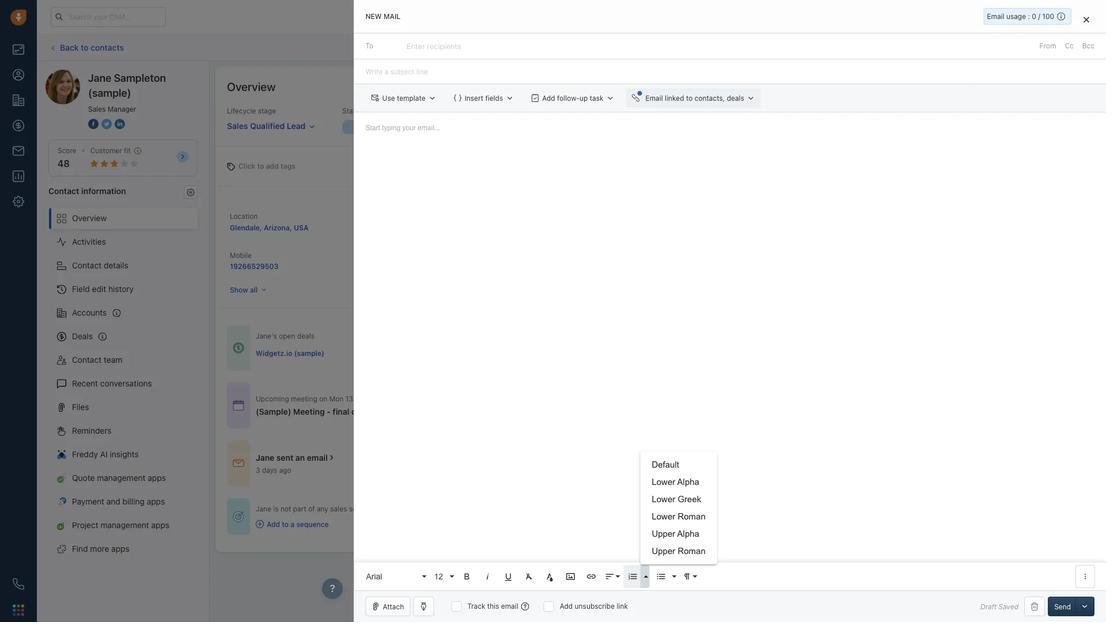 Task type: vqa. For each thing, say whether or not it's contained in the screenshot.
the bottommost Call button
no



Task type: describe. For each thing, give the bounding box(es) containing it.
sales manager
[[88, 105, 136, 113]]

lower for lower roman
[[652, 512, 676, 522]]

upper roman link
[[641, 543, 717, 560]]

alpha for upper alpha
[[678, 529, 700, 539]]

19266529503
[[230, 262, 279, 270]]

insert image (⌘p) image
[[566, 572, 576, 582]]

jane's open deals
[[256, 332, 315, 340]]

add for add unsubscribe link
[[560, 603, 573, 611]]

add to a sequence
[[267, 520, 329, 528]]

jane's
[[256, 332, 277, 340]]

lead
[[287, 121, 306, 131]]

reminders
[[72, 426, 112, 436]]

upper alpha
[[652, 529, 700, 539]]

lower roman
[[652, 512, 706, 522]]

all
[[250, 286, 258, 294]]

sales for sales manager
[[88, 105, 106, 113]]

recent
[[72, 379, 98, 388]]

sales qualified lead link
[[227, 116, 316, 132]]

arial
[[366, 572, 382, 581]]

mail
[[384, 12, 401, 20]]

cc
[[1065, 42, 1074, 50]]

twitter circled image
[[101, 118, 112, 130]]

link
[[617, 603, 628, 611]]

fields
[[485, 94, 503, 102]]

add
[[266, 162, 279, 170]]

dialog containing default
[[354, 0, 1107, 622]]

/
[[1039, 12, 1041, 20]]

add for add follow-up task
[[542, 94, 555, 102]]

details
[[104, 261, 128, 270]]

mng settings image
[[187, 188, 195, 196]]

edit
[[92, 284, 106, 294]]

deal inside the upcoming meeting on mon 13 nov, 2023 from 23:30 to wed 15 nov, 2023 at 00:00 (sample) meeting - final discussion about the deal
[[434, 407, 451, 417]]

use template
[[382, 94, 426, 102]]

show all
[[230, 286, 258, 294]]

new mail
[[366, 12, 401, 20]]

from
[[1040, 42, 1057, 50]]

jane for jane sampleton (sample)
[[88, 71, 111, 84]]

tags
[[281, 162, 296, 170]]

any
[[317, 505, 328, 513]]

lifecycle
[[227, 107, 256, 115]]

contact details
[[72, 261, 128, 270]]

2 nov, from the left
[[463, 395, 477, 403]]

customize overview button
[[1000, 78, 1089, 95]]

activities
[[72, 237, 106, 247]]

insert
[[465, 94, 483, 102]]

recent conversations
[[72, 379, 152, 388]]

add for add to a sequence
[[267, 520, 280, 528]]

project
[[72, 521, 98, 530]]

payment and billing apps
[[72, 497, 165, 507]]

48 button
[[58, 158, 70, 169]]

use template button
[[366, 88, 442, 108]]

phone element
[[7, 573, 30, 596]]

Search your CRM... text field
[[51, 7, 166, 27]]

find more apps
[[72, 544, 130, 554]]

alpha for lower alpha
[[678, 478, 700, 487]]

new for new mail
[[366, 12, 382, 20]]

show
[[230, 286, 248, 294]]

management for quote
[[97, 474, 146, 483]]

contacts,
[[695, 94, 725, 102]]

1 vertical spatial overview
[[72, 214, 107, 223]]

clear formatting image
[[524, 572, 535, 582]]

customer fit
[[90, 147, 131, 155]]

new link
[[342, 120, 467, 134]]

insert link (⌘k) image
[[586, 572, 597, 582]]

an
[[296, 453, 305, 463]]

sales qualified lead
[[227, 121, 306, 131]]

jane for jane sent an email 3 days ago
[[256, 453, 275, 463]]

contact for contact details
[[72, 261, 102, 270]]

0
[[1032, 12, 1037, 20]]

contact for contact information
[[48, 186, 79, 196]]

add to a sequence link
[[256, 520, 383, 529]]

jane is not part of any sales sequence.
[[256, 505, 383, 513]]

part
[[293, 505, 306, 513]]

to
[[366, 42, 373, 50]]

0 vertical spatial overview
[[227, 80, 276, 93]]

container_wx8msf4aqz5i3rn1 image inside add to a sequence link
[[256, 520, 264, 528]]

Enter recipients text field
[[407, 37, 464, 55]]

up
[[580, 94, 588, 102]]

task
[[590, 94, 604, 102]]

ago
[[279, 466, 291, 474]]

1 nov, from the left
[[355, 395, 369, 403]]

attach button
[[366, 597, 411, 617]]

facebook circled image
[[88, 118, 99, 130]]

stage
[[258, 107, 276, 115]]

sent
[[277, 453, 294, 463]]

score 48
[[58, 147, 76, 169]]

lower greek link
[[641, 491, 717, 508]]

click
[[239, 162, 255, 170]]

Write a subject line text field
[[354, 59, 1107, 84]]

underline (⌘u) image
[[503, 572, 514, 582]]

usage
[[1007, 12, 1027, 20]]

manager
[[108, 105, 136, 113]]

meeting
[[293, 407, 325, 417]]

unordered list image
[[656, 572, 667, 582]]

contact team
[[72, 355, 122, 365]]

new for new
[[401, 123, 415, 131]]

48
[[58, 158, 70, 169]]

upper for upper alpha
[[652, 529, 676, 539]]

is
[[273, 505, 279, 513]]

1 2023 from the left
[[371, 395, 388, 403]]

click to add tags
[[239, 162, 296, 170]]

accounts
[[72, 308, 107, 318]]

days
[[262, 466, 277, 474]]

:
[[1028, 12, 1031, 20]]

insert fields button
[[448, 88, 520, 108]]

back
[[60, 43, 79, 52]]

this
[[487, 603, 499, 611]]

unsubscribe
[[575, 603, 615, 611]]

more
[[90, 544, 109, 554]]

status
[[342, 107, 363, 115]]

to for add to a sequence
[[282, 520, 289, 528]]



Task type: locate. For each thing, give the bounding box(es) containing it.
apps for project management apps
[[151, 521, 170, 530]]

to left add
[[257, 162, 264, 170]]

arizona,
[[264, 224, 292, 232]]

upcoming meeting on mon 13 nov, 2023 from 23:30 to wed 15 nov, 2023 at 00:00 (sample) meeting - final discussion about the deal
[[256, 395, 526, 417]]

1 vertical spatial email
[[501, 603, 519, 611]]

0 vertical spatial alpha
[[678, 478, 700, 487]]

default
[[652, 460, 679, 470]]

dialog
[[354, 0, 1107, 622]]

contact down 48 button
[[48, 186, 79, 196]]

deals inside button
[[727, 94, 744, 102]]

customize overview
[[1018, 82, 1083, 90]]

quote management apps
[[72, 474, 166, 483]]

2023
[[371, 395, 388, 403], [479, 395, 496, 403]]

freddy ai insights
[[72, 450, 139, 459]]

qualified
[[250, 121, 285, 131]]

0 horizontal spatial sales
[[88, 105, 106, 113]]

deals right "contacts,"
[[727, 94, 744, 102]]

wed
[[437, 395, 452, 403]]

0 vertical spatial deal
[[1029, 43, 1043, 52]]

roman
[[678, 512, 706, 522], [678, 547, 706, 556]]

billing
[[123, 497, 145, 507]]

template
[[397, 94, 426, 102]]

apps for quote management apps
[[148, 474, 166, 483]]

container_wx8msf4aqz5i3rn1 image left a
[[256, 520, 264, 528]]

1 horizontal spatial overview
[[227, 80, 276, 93]]

conversations
[[100, 379, 152, 388]]

email for email usage : 0 / 100
[[988, 12, 1005, 20]]

container_wx8msf4aqz5i3rn1 image for jane's open deals
[[233, 342, 244, 354]]

lower for lower alpha
[[652, 478, 676, 487]]

sales for sales qualified lead
[[227, 121, 248, 131]]

lower down the "lower alpha"
[[652, 495, 676, 504]]

1 vertical spatial roman
[[678, 547, 706, 556]]

2 vertical spatial lower
[[652, 512, 676, 522]]

apps up payment and billing apps
[[148, 474, 166, 483]]

email left linked
[[646, 94, 663, 102]]

1 vertical spatial management
[[101, 521, 149, 530]]

alpha
[[678, 478, 700, 487], [678, 529, 700, 539]]

container_wx8msf4aqz5i3rn1 image left is
[[233, 511, 244, 523]]

roman for upper roman
[[678, 547, 706, 556]]

new left mail
[[366, 12, 382, 20]]

1 vertical spatial contact
[[72, 261, 102, 270]]

add follow-up task
[[542, 94, 604, 102]]

container_wx8msf4aqz5i3rn1 image left 3
[[233, 458, 244, 469]]

jane inside jane sampleton (sample)
[[88, 71, 111, 84]]

container_wx8msf4aqz5i3rn1 image left widgetz.io
[[233, 342, 244, 354]]

0 vertical spatial lower
[[652, 478, 676, 487]]

upper down lower roman link
[[652, 529, 676, 539]]

(sample) down open
[[294, 349, 324, 358]]

nov, right 15
[[463, 395, 477, 403]]

about
[[395, 407, 417, 417]]

email for email linked to contacts, deals
[[646, 94, 663, 102]]

application
[[354, 112, 1107, 591]]

mon
[[330, 395, 344, 403]]

add left unsubscribe
[[560, 603, 573, 611]]

0 vertical spatial (sample)
[[88, 86, 131, 99]]

management for project
[[101, 521, 149, 530]]

jane
[[88, 71, 111, 84], [256, 453, 275, 463], [256, 505, 271, 513]]

track this email
[[468, 603, 519, 611]]

add down is
[[267, 520, 280, 528]]

1 container_wx8msf4aqz5i3rn1 image from the top
[[233, 342, 244, 354]]

1 vertical spatial deal
[[434, 407, 451, 417]]

lower up upper alpha
[[652, 512, 676, 522]]

glendale,
[[230, 224, 262, 232]]

to for click to add tags
[[257, 162, 264, 170]]

deals right open
[[297, 332, 315, 340]]

2023 up discussion
[[371, 395, 388, 403]]

1 roman from the top
[[678, 512, 706, 522]]

0 horizontal spatial (sample)
[[88, 86, 131, 99]]

meeting
[[291, 395, 317, 403]]

email right this
[[501, 603, 519, 611]]

lower for lower greek
[[652, 495, 676, 504]]

0 horizontal spatial 2023
[[371, 395, 388, 403]]

score
[[58, 147, 76, 155]]

0 vertical spatial upper
[[652, 529, 676, 539]]

1 vertical spatial upper
[[652, 547, 676, 556]]

lower alpha link
[[641, 474, 717, 491]]

2 vertical spatial contact
[[72, 355, 102, 365]]

jane for jane is not part of any sales sequence.
[[256, 505, 271, 513]]

add deal
[[1015, 43, 1043, 52]]

0 vertical spatial jane
[[88, 71, 111, 84]]

application containing default
[[354, 112, 1107, 591]]

sales
[[88, 105, 106, 113], [227, 121, 248, 131]]

default link
[[641, 456, 717, 474]]

(sample) up sales manager
[[88, 86, 131, 99]]

(sample)
[[88, 86, 131, 99], [294, 349, 324, 358]]

00:00
[[507, 395, 526, 403]]

1 vertical spatial deals
[[297, 332, 315, 340]]

0 horizontal spatial deals
[[297, 332, 315, 340]]

0 horizontal spatial deal
[[434, 407, 451, 417]]

1 horizontal spatial deals
[[727, 94, 744, 102]]

0 vertical spatial management
[[97, 474, 146, 483]]

1 horizontal spatial (sample)
[[294, 349, 324, 358]]

roman down upper alpha link
[[678, 547, 706, 556]]

contact for contact team
[[72, 355, 102, 365]]

container_wx8msf4aqz5i3rn1 image
[[233, 342, 244, 354], [233, 458, 244, 469]]

upper for upper roman
[[652, 547, 676, 556]]

apps down payment and billing apps
[[151, 521, 170, 530]]

deal down 'wed' at the bottom of page
[[434, 407, 451, 417]]

0 vertical spatial roman
[[678, 512, 706, 522]]

0 horizontal spatial nov,
[[355, 395, 369, 403]]

management down payment and billing apps
[[101, 521, 149, 530]]

fit
[[124, 147, 131, 155]]

100
[[1043, 12, 1055, 20]]

0 horizontal spatial email
[[307, 453, 328, 463]]

12
[[434, 572, 443, 581]]

2 alpha from the top
[[678, 529, 700, 539]]

on
[[319, 395, 328, 403]]

apps right more
[[111, 544, 130, 554]]

(sample) inside jane sampleton (sample)
[[88, 86, 131, 99]]

follow-
[[557, 94, 580, 102]]

email image
[[992, 12, 1001, 22]]

sales up facebook circled image
[[88, 105, 106, 113]]

email right an
[[307, 453, 328, 463]]

upper alpha link
[[641, 526, 717, 543]]

information
[[81, 186, 126, 196]]

2 upper from the top
[[652, 547, 676, 556]]

0 vertical spatial email
[[988, 12, 1005, 20]]

contact up recent
[[72, 355, 102, 365]]

mobile 19266529503
[[230, 252, 279, 270]]

find
[[72, 544, 88, 554]]

1 vertical spatial jane
[[256, 453, 275, 463]]

the
[[419, 407, 432, 417]]

1 horizontal spatial email
[[501, 603, 519, 611]]

add unsubscribe link
[[560, 603, 628, 611]]

to left 'wed' at the bottom of page
[[429, 395, 435, 403]]

jane down 'contacts'
[[88, 71, 111, 84]]

saved
[[999, 603, 1019, 611]]

jane inside jane sent an email 3 days ago
[[256, 453, 275, 463]]

2 roman from the top
[[678, 547, 706, 556]]

email
[[988, 12, 1005, 20], [646, 94, 663, 102]]

close image
[[1084, 16, 1090, 23]]

alpha up "greek"
[[678, 478, 700, 487]]

management up payment and billing apps
[[97, 474, 146, 483]]

add for add deal
[[1015, 43, 1027, 52]]

container_wx8msf4aqz5i3rn1 image
[[233, 400, 244, 411], [233, 511, 244, 523], [256, 520, 264, 528]]

1 horizontal spatial email
[[988, 12, 1005, 20]]

jane up 'days'
[[256, 453, 275, 463]]

add left from
[[1015, 43, 1027, 52]]

1 horizontal spatial nov,
[[463, 395, 477, 403]]

to right linked
[[686, 94, 693, 102]]

0 vertical spatial deals
[[727, 94, 744, 102]]

email left usage
[[988, 12, 1005, 20]]

files
[[72, 403, 89, 412]]

lower down default
[[652, 478, 676, 487]]

jane left is
[[256, 505, 271, 513]]

deals
[[72, 332, 93, 341]]

2 container_wx8msf4aqz5i3rn1 image from the top
[[233, 458, 244, 469]]

0 vertical spatial email
[[307, 453, 328, 463]]

to right back
[[81, 43, 89, 52]]

italic (⌘i) image
[[483, 572, 493, 582]]

freddy
[[72, 450, 98, 459]]

nov, right 13
[[355, 395, 369, 403]]

widgetz.io (sample) link
[[256, 349, 324, 358]]

1 vertical spatial container_wx8msf4aqz5i3rn1 image
[[233, 458, 244, 469]]

location
[[230, 212, 258, 220]]

of
[[308, 505, 315, 513]]

upper down upper alpha
[[652, 547, 676, 556]]

alpha down lower roman link
[[678, 529, 700, 539]]

freshworks switcher image
[[13, 605, 24, 616]]

2023 left at
[[479, 395, 496, 403]]

0 horizontal spatial new
[[366, 12, 382, 20]]

to left a
[[282, 520, 289, 528]]

sales down lifecycle
[[227, 121, 248, 131]]

0 horizontal spatial overview
[[72, 214, 107, 223]]

lower
[[652, 478, 676, 487], [652, 495, 676, 504], [652, 512, 676, 522]]

use
[[382, 94, 395, 102]]

new down template
[[401, 123, 415, 131]]

draft
[[981, 603, 997, 611]]

add left the follow-
[[542, 94, 555, 102]]

deal down 0
[[1029, 43, 1043, 52]]

sales
[[330, 505, 347, 513]]

0 horizontal spatial email
[[646, 94, 663, 102]]

to for back to contacts
[[81, 43, 89, 52]]

send
[[1055, 603, 1071, 611]]

13
[[346, 395, 353, 403]]

customize
[[1018, 82, 1052, 90]]

15
[[454, 395, 461, 403]]

3 lower from the top
[[652, 512, 676, 522]]

sequence
[[296, 520, 329, 528]]

19266529503 link
[[230, 262, 279, 270]]

1 alpha from the top
[[678, 478, 700, 487]]

to
[[81, 43, 89, 52], [686, 94, 693, 102], [257, 162, 264, 170], [429, 395, 435, 403], [282, 520, 289, 528]]

apps right billing
[[147, 497, 165, 507]]

widgetz.io
[[256, 349, 292, 358]]

1 vertical spatial new
[[401, 123, 415, 131]]

payment
[[72, 497, 104, 507]]

email
[[307, 453, 328, 463], [501, 603, 519, 611]]

a
[[291, 520, 295, 528]]

track
[[468, 603, 486, 611]]

add inside button
[[1015, 43, 1027, 52]]

location glendale, arizona, usa
[[230, 212, 309, 232]]

to inside the upcoming meeting on mon 13 nov, 2023 from 23:30 to wed 15 nov, 2023 at 00:00 (sample) meeting - final discussion about the deal
[[429, 395, 435, 403]]

1 vertical spatial alpha
[[678, 529, 700, 539]]

upper
[[652, 529, 676, 539], [652, 547, 676, 556]]

1 horizontal spatial new
[[401, 123, 415, 131]]

text color image
[[545, 572, 555, 582]]

phone image
[[13, 579, 24, 590]]

2 2023 from the left
[[479, 395, 496, 403]]

container_wx8msf4aqz5i3rn1 image for jane is not part of any sales sequence.
[[233, 511, 244, 523]]

not
[[281, 505, 291, 513]]

apps for find more apps
[[111, 544, 130, 554]]

overview
[[1054, 82, 1083, 90]]

add deal button
[[997, 38, 1049, 57]]

0 vertical spatial container_wx8msf4aqz5i3rn1 image
[[233, 342, 244, 354]]

1 vertical spatial sales
[[227, 121, 248, 131]]

attach
[[383, 603, 404, 611]]

sampleton
[[114, 71, 166, 84]]

0 vertical spatial contact
[[48, 186, 79, 196]]

mobile
[[230, 252, 252, 260]]

nov,
[[355, 395, 369, 403], [463, 395, 477, 403]]

2 lower from the top
[[652, 495, 676, 504]]

1 horizontal spatial deal
[[1029, 43, 1043, 52]]

to inside button
[[686, 94, 693, 102]]

1 horizontal spatial 2023
[[479, 395, 496, 403]]

contact down activities
[[72, 261, 102, 270]]

1 lower from the top
[[652, 478, 676, 487]]

overview up lifecycle stage
[[227, 80, 276, 93]]

container_wx8msf4aqz5i3rn1 image left upcoming
[[233, 400, 244, 411]]

2 vertical spatial jane
[[256, 505, 271, 513]]

overview up activities
[[72, 214, 107, 223]]

email inside jane sent an email 3 days ago
[[307, 453, 328, 463]]

container_wx8msf4aqz5i3rn1 image for upcoming meeting on mon 13 nov, 2023 from 23:30 to wed 15 nov, 2023 at 00:00
[[233, 400, 244, 411]]

23:30
[[408, 395, 427, 403]]

jane sent an email 3 days ago
[[256, 453, 328, 474]]

roman down "greek"
[[678, 512, 706, 522]]

greek
[[678, 495, 702, 504]]

deal inside add deal button
[[1029, 43, 1043, 52]]

0 vertical spatial new
[[366, 12, 382, 20]]

linkedin circled image
[[115, 118, 125, 130]]

1 vertical spatial lower
[[652, 495, 676, 504]]

1 upper from the top
[[652, 529, 676, 539]]

email inside button
[[646, 94, 663, 102]]

1 vertical spatial (sample)
[[294, 349, 324, 358]]

roman for lower roman
[[678, 512, 706, 522]]

upcoming
[[256, 395, 289, 403]]

container_wx8msf4aqz5i3rn1 image for jane sent an email
[[233, 458, 244, 469]]

paragraph format image
[[682, 572, 692, 582]]

0 vertical spatial sales
[[88, 105, 106, 113]]

1 horizontal spatial sales
[[227, 121, 248, 131]]

1 vertical spatial email
[[646, 94, 663, 102]]



